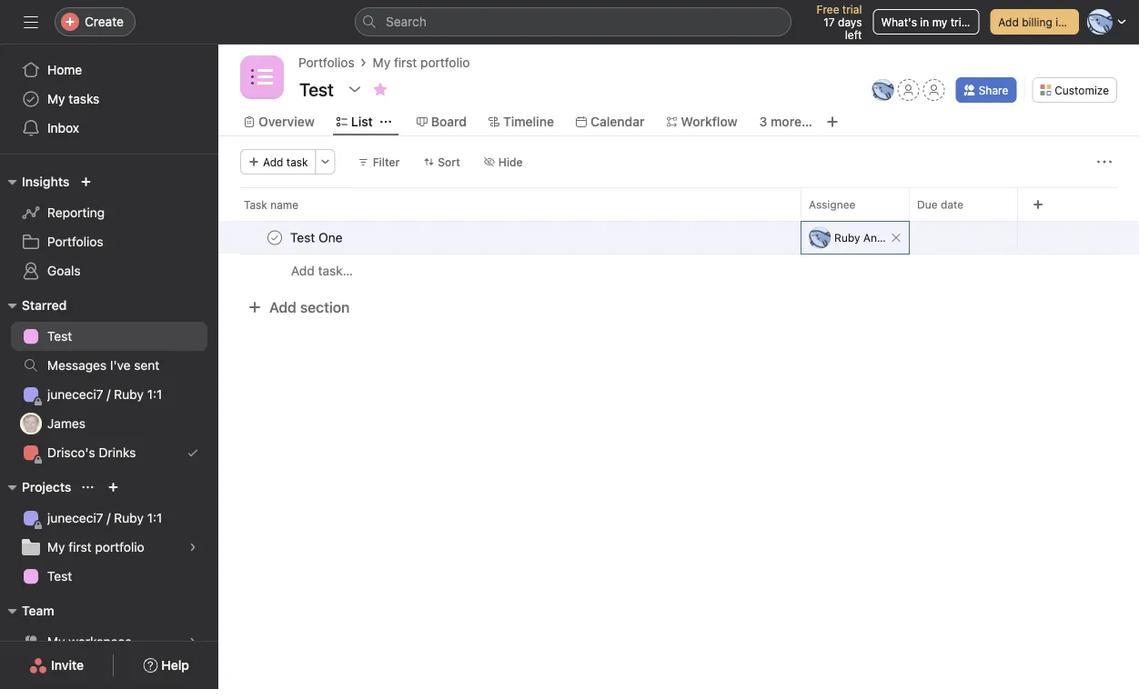 Task type: vqa. For each thing, say whether or not it's contained in the screenshot.
add billing info
yes



Task type: describe. For each thing, give the bounding box(es) containing it.
test one cell
[[218, 221, 802, 255]]

insights element
[[0, 166, 218, 289]]

header untitled section tree grid
[[218, 221, 1140, 288]]

add for add section
[[269, 299, 297, 316]]

1 junececi7 / ruby 1:1 link from the top
[[11, 380, 208, 410]]

1 horizontal spatial portfolio
[[421, 55, 470, 70]]

drisco's drinks
[[47, 446, 136, 461]]

help button
[[131, 650, 201, 683]]

add section
[[269, 299, 350, 316]]

starred
[[22, 298, 67, 313]]

my inside "link"
[[47, 91, 65, 106]]

inbox
[[47, 121, 79, 136]]

search list box
[[355, 7, 792, 36]]

sort button
[[415, 149, 469, 175]]

share button
[[956, 77, 1017, 103]]

trial
[[843, 3, 862, 15]]

ra inside button
[[876, 84, 891, 96]]

in
[[920, 15, 930, 28]]

my
[[933, 15, 948, 28]]

workflow link
[[667, 112, 738, 132]]

messages i've sent
[[47, 358, 160, 373]]

add task button
[[240, 149, 316, 175]]

my inside "projects" element
[[47, 540, 65, 555]]

board link
[[417, 112, 467, 132]]

my workspace link
[[11, 628, 208, 657]]

my tasks
[[47, 91, 100, 106]]

drisco's drinks link
[[11, 439, 208, 468]]

ruby anderson
[[835, 232, 913, 244]]

ruby inside cell
[[835, 232, 861, 244]]

1 horizontal spatial first
[[394, 55, 417, 70]]

home link
[[11, 56, 208, 85]]

drisco's
[[47, 446, 95, 461]]

anderson
[[864, 232, 913, 244]]

what's in my trial?
[[881, 15, 976, 28]]

0 vertical spatial portfolios link
[[299, 53, 355, 73]]

row containing task name
[[218, 188, 1140, 221]]

add billing info button
[[991, 9, 1080, 35]]

filter button
[[350, 149, 408, 175]]

hide
[[499, 156, 523, 168]]

cell containing ra
[[801, 221, 913, 255]]

james
[[47, 416, 86, 431]]

what's
[[881, 15, 917, 28]]

ra inside cell
[[813, 232, 827, 244]]

task name
[[244, 198, 299, 211]]

list
[[351, 114, 373, 129]]

0 vertical spatial my first portfolio
[[373, 55, 470, 70]]

first inside "projects" element
[[69, 540, 92, 555]]

add billing info
[[999, 15, 1075, 28]]

17
[[824, 15, 835, 28]]

new project or portfolio image
[[108, 482, 119, 493]]

info
[[1056, 15, 1075, 28]]

calendar
[[591, 114, 645, 129]]

what's in my trial? button
[[873, 9, 980, 35]]

1 vertical spatial my first portfolio link
[[11, 533, 208, 563]]

reporting
[[47, 205, 105, 220]]

list link
[[337, 112, 373, 132]]

create
[[85, 14, 124, 29]]

home
[[47, 62, 82, 77]]

sort
[[438, 156, 460, 168]]

board
[[431, 114, 467, 129]]

1:1 inside starred element
[[147, 387, 162, 402]]

workspace
[[69, 635, 132, 650]]

trial?
[[951, 15, 976, 28]]

1 horizontal spatial my first portfolio link
[[373, 53, 470, 73]]

ja
[[25, 418, 37, 431]]

add for add task…
[[291, 264, 315, 279]]

i've
[[110, 358, 131, 373]]

2 junececi7 / ruby 1:1 link from the top
[[11, 504, 208, 533]]

3
[[760, 114, 768, 129]]

junececi7 inside starred element
[[47, 387, 103, 402]]

remove image
[[891, 233, 902, 243]]

team
[[22, 604, 54, 619]]

3 more… button
[[760, 112, 813, 132]]

my workspace
[[47, 635, 132, 650]]

messages
[[47, 358, 107, 373]]

my up remove from starred icon
[[373, 55, 391, 70]]

add for add billing info
[[999, 15, 1019, 28]]

0 horizontal spatial portfolios link
[[11, 228, 208, 257]]

free trial 17 days left
[[817, 3, 862, 41]]

assignee
[[809, 198, 856, 211]]

add task… row
[[218, 254, 1140, 288]]

share
[[979, 84, 1009, 96]]

name
[[270, 198, 299, 211]]

junececi7 / ruby 1:1 inside "projects" element
[[47, 511, 162, 526]]

days
[[838, 15, 862, 28]]

messages i've sent link
[[11, 351, 208, 380]]

date
[[941, 198, 964, 211]]

customize button
[[1032, 77, 1118, 103]]

hide sidebar image
[[24, 15, 38, 29]]



Task type: locate. For each thing, give the bounding box(es) containing it.
test link inside "projects" element
[[11, 563, 208, 592]]

my tasks link
[[11, 85, 208, 114]]

add left task
[[263, 156, 284, 168]]

row
[[218, 188, 1140, 221], [240, 220, 1118, 222], [218, 221, 1140, 255]]

invite
[[51, 659, 84, 674]]

1 vertical spatial /
[[107, 511, 111, 526]]

0 vertical spatial first
[[394, 55, 417, 70]]

more…
[[771, 114, 813, 129]]

add left section
[[269, 299, 297, 316]]

junececi7
[[47, 387, 103, 402], [47, 511, 103, 526]]

goals
[[47, 264, 81, 279]]

test
[[47, 329, 72, 344], [47, 569, 72, 584]]

0 vertical spatial test link
[[11, 322, 208, 351]]

1 vertical spatial portfolios link
[[11, 228, 208, 257]]

0 vertical spatial my first portfolio link
[[373, 53, 470, 73]]

teams element
[[0, 595, 218, 661]]

0 vertical spatial ra
[[876, 84, 891, 96]]

junececi7 / ruby 1:1 down "messages i've sent"
[[47, 387, 162, 402]]

0 horizontal spatial ra
[[813, 232, 827, 244]]

search button
[[355, 7, 792, 36]]

my left "tasks" on the top of page
[[47, 91, 65, 106]]

add inside "button"
[[999, 15, 1019, 28]]

/ inside "projects" element
[[107, 511, 111, 526]]

insights
[[22, 174, 70, 189]]

hide button
[[476, 149, 531, 175]]

filter
[[373, 156, 400, 168]]

help
[[161, 659, 189, 674]]

1 horizontal spatial portfolios
[[299, 55, 355, 70]]

test link up teams element
[[11, 563, 208, 592]]

portfolios link down reporting
[[11, 228, 208, 257]]

test up team
[[47, 569, 72, 584]]

projects button
[[0, 477, 71, 499]]

completed image
[[264, 227, 286, 249]]

2 junececi7 / ruby 1:1 from the top
[[47, 511, 162, 526]]

portfolios link up the show options icon
[[299, 53, 355, 73]]

goals link
[[11, 257, 208, 286]]

junececi7 inside "projects" element
[[47, 511, 103, 526]]

tab actions image
[[380, 117, 391, 127]]

0 vertical spatial portfolios
[[299, 55, 355, 70]]

0 vertical spatial junececi7 / ruby 1:1
[[47, 387, 162, 402]]

1 vertical spatial test
[[47, 569, 72, 584]]

add inside button
[[291, 264, 315, 279]]

add inside button
[[263, 156, 284, 168]]

add task
[[263, 156, 308, 168]]

more actions image down customize
[[1098, 155, 1112, 169]]

timeline
[[503, 114, 554, 129]]

portfolio
[[421, 55, 470, 70], [95, 540, 144, 555]]

test link inside starred element
[[11, 322, 208, 351]]

1 vertical spatial test link
[[11, 563, 208, 592]]

free
[[817, 3, 840, 15]]

remove from starred image
[[373, 82, 388, 96]]

1 vertical spatial junececi7 / ruby 1:1
[[47, 511, 162, 526]]

0 vertical spatial junececi7
[[47, 387, 103, 402]]

ruby down assignee
[[835, 232, 861, 244]]

test link
[[11, 322, 208, 351], [11, 563, 208, 592]]

/ for second junececi7 / ruby 1:1 link
[[107, 511, 111, 526]]

add left task… on the top of the page
[[291, 264, 315, 279]]

show options, current sort, top image
[[82, 482, 93, 493]]

junececi7 / ruby 1:1 link down "messages i've sent"
[[11, 380, 208, 410]]

first down search
[[394, 55, 417, 70]]

1 horizontal spatial more actions image
[[1098, 155, 1112, 169]]

portfolios inside "insights" element
[[47, 234, 103, 249]]

first down show options, current sort, top icon
[[69, 540, 92, 555]]

1 junececi7 / ruby 1:1 from the top
[[47, 387, 162, 402]]

ruby down new project or portfolio icon
[[114, 511, 144, 526]]

my first portfolio link
[[373, 53, 470, 73], [11, 533, 208, 563]]

task
[[244, 198, 267, 211]]

portfolio down search
[[421, 55, 470, 70]]

test link up "messages i've sent"
[[11, 322, 208, 351]]

3 more…
[[760, 114, 813, 129]]

search
[[386, 14, 427, 29]]

1 horizontal spatial my first portfolio
[[373, 55, 470, 70]]

first
[[394, 55, 417, 70], [69, 540, 92, 555]]

overview
[[258, 114, 315, 129]]

2 junececi7 from the top
[[47, 511, 103, 526]]

add section button
[[240, 291, 357, 324]]

2 vertical spatial ruby
[[114, 511, 144, 526]]

due date
[[917, 198, 964, 211]]

2 / from the top
[[107, 511, 111, 526]]

junececi7 down messages
[[47, 387, 103, 402]]

timeline link
[[489, 112, 554, 132]]

1 vertical spatial junececi7
[[47, 511, 103, 526]]

portfolio inside "projects" element
[[95, 540, 144, 555]]

None text field
[[295, 73, 339, 106]]

junececi7 / ruby 1:1 inside starred element
[[47, 387, 162, 402]]

2 1:1 from the top
[[147, 511, 162, 526]]

show options image
[[348, 82, 362, 96]]

portfolios link
[[299, 53, 355, 73], [11, 228, 208, 257]]

1 vertical spatial 1:1
[[147, 511, 162, 526]]

sent
[[134, 358, 160, 373]]

left
[[845, 28, 862, 41]]

my first portfolio inside my first portfolio link
[[47, 540, 144, 555]]

junececi7 / ruby 1:1 link down new project or portfolio icon
[[11, 504, 208, 533]]

starred element
[[0, 289, 218, 471]]

1 vertical spatial first
[[69, 540, 92, 555]]

cell
[[801, 221, 913, 255]]

portfolios up the show options icon
[[299, 55, 355, 70]]

0 vertical spatial junececi7 / ruby 1:1 link
[[11, 380, 208, 410]]

junececi7 / ruby 1:1 link
[[11, 380, 208, 410], [11, 504, 208, 533]]

junececi7 down show options, current sort, top icon
[[47, 511, 103, 526]]

calendar link
[[576, 112, 645, 132]]

1 horizontal spatial ra
[[876, 84, 891, 96]]

0 vertical spatial 1:1
[[147, 387, 162, 402]]

ra down assignee
[[813, 232, 827, 244]]

1:1
[[147, 387, 162, 402], [147, 511, 162, 526]]

1 test from the top
[[47, 329, 72, 344]]

portfolios down reporting
[[47, 234, 103, 249]]

test up messages
[[47, 329, 72, 344]]

add tab image
[[825, 115, 840, 129]]

create button
[[55, 7, 136, 36]]

/ inside starred element
[[107, 387, 111, 402]]

billing
[[1022, 15, 1053, 28]]

1 vertical spatial ruby
[[114, 387, 144, 402]]

add for add task
[[263, 156, 284, 168]]

section
[[300, 299, 350, 316]]

my down projects
[[47, 540, 65, 555]]

1 horizontal spatial portfolios link
[[299, 53, 355, 73]]

ra
[[876, 84, 891, 96], [813, 232, 827, 244]]

0 vertical spatial ruby
[[835, 232, 861, 244]]

projects
[[22, 480, 71, 495]]

1 vertical spatial ra
[[813, 232, 827, 244]]

ruby down i've
[[114, 387, 144, 402]]

0 horizontal spatial first
[[69, 540, 92, 555]]

1:1 inside "projects" element
[[147, 511, 162, 526]]

insights button
[[0, 171, 70, 193]]

add task… button
[[291, 261, 353, 281]]

add task…
[[291, 264, 353, 279]]

1 vertical spatial my first portfolio
[[47, 540, 144, 555]]

starred button
[[0, 295, 67, 317]]

drinks
[[99, 446, 136, 461]]

overview link
[[244, 112, 315, 132]]

projects element
[[0, 471, 218, 595]]

test inside "projects" element
[[47, 569, 72, 584]]

new image
[[80, 177, 91, 188]]

0 horizontal spatial portfolio
[[95, 540, 144, 555]]

1 / from the top
[[107, 387, 111, 402]]

/ down new project or portfolio icon
[[107, 511, 111, 526]]

1 junececi7 from the top
[[47, 387, 103, 402]]

add field image
[[1033, 199, 1044, 210]]

/ down messages i've sent link
[[107, 387, 111, 402]]

add
[[999, 15, 1019, 28], [263, 156, 284, 168], [291, 264, 315, 279], [269, 299, 297, 316]]

0 vertical spatial portfolio
[[421, 55, 470, 70]]

tasks
[[69, 91, 100, 106]]

junececi7 / ruby 1:1
[[47, 387, 162, 402], [47, 511, 162, 526]]

2 test from the top
[[47, 569, 72, 584]]

ra button
[[873, 79, 894, 101]]

more actions image
[[1098, 155, 1112, 169], [320, 157, 331, 167]]

add left billing
[[999, 15, 1019, 28]]

my first portfolio link down search
[[373, 53, 470, 73]]

Completed checkbox
[[264, 227, 286, 249]]

row containing ra
[[218, 221, 1140, 255]]

ruby inside starred element
[[114, 387, 144, 402]]

0 vertical spatial test
[[47, 329, 72, 344]]

/ for 2nd junececi7 / ruby 1:1 link from the bottom of the page
[[107, 387, 111, 402]]

customize
[[1055, 84, 1110, 96]]

reporting link
[[11, 198, 208, 228]]

0 vertical spatial /
[[107, 387, 111, 402]]

0 horizontal spatial my first portfolio
[[47, 540, 144, 555]]

my first portfolio link down new project or portfolio icon
[[11, 533, 208, 563]]

see details, my workspace image
[[188, 637, 198, 648]]

1 vertical spatial portfolios
[[47, 234, 103, 249]]

my up invite
[[47, 635, 65, 650]]

list image
[[251, 66, 273, 88]]

ra down what's
[[876, 84, 891, 96]]

0 horizontal spatial portfolios
[[47, 234, 103, 249]]

portfolio down new project or portfolio icon
[[95, 540, 144, 555]]

my first portfolio down show options, current sort, top icon
[[47, 540, 144, 555]]

my inside teams element
[[47, 635, 65, 650]]

my
[[373, 55, 391, 70], [47, 91, 65, 106], [47, 540, 65, 555], [47, 635, 65, 650]]

2 test link from the top
[[11, 563, 208, 592]]

junececi7 / ruby 1:1 down new project or portfolio icon
[[47, 511, 162, 526]]

ruby inside "projects" element
[[114, 511, 144, 526]]

inbox link
[[11, 114, 208, 143]]

0 horizontal spatial my first portfolio link
[[11, 533, 208, 563]]

team button
[[0, 601, 54, 623]]

workflow
[[681, 114, 738, 129]]

test inside starred element
[[47, 329, 72, 344]]

0 horizontal spatial more actions image
[[320, 157, 331, 167]]

1 vertical spatial junececi7 / ruby 1:1 link
[[11, 504, 208, 533]]

portfolios
[[299, 55, 355, 70], [47, 234, 103, 249]]

my first portfolio down search
[[373, 55, 470, 70]]

invite button
[[17, 650, 96, 683]]

task
[[287, 156, 308, 168]]

global element
[[0, 45, 218, 154]]

due
[[917, 198, 938, 211]]

see details, my first portfolio image
[[188, 542, 198, 553]]

Test One text field
[[287, 229, 348, 247]]

1 vertical spatial portfolio
[[95, 540, 144, 555]]

my first portfolio
[[373, 55, 470, 70], [47, 540, 144, 555]]

/
[[107, 387, 111, 402], [107, 511, 111, 526]]

task…
[[318, 264, 353, 279]]

1 test link from the top
[[11, 322, 208, 351]]

more actions image right task
[[320, 157, 331, 167]]

1 1:1 from the top
[[147, 387, 162, 402]]

add inside button
[[269, 299, 297, 316]]



